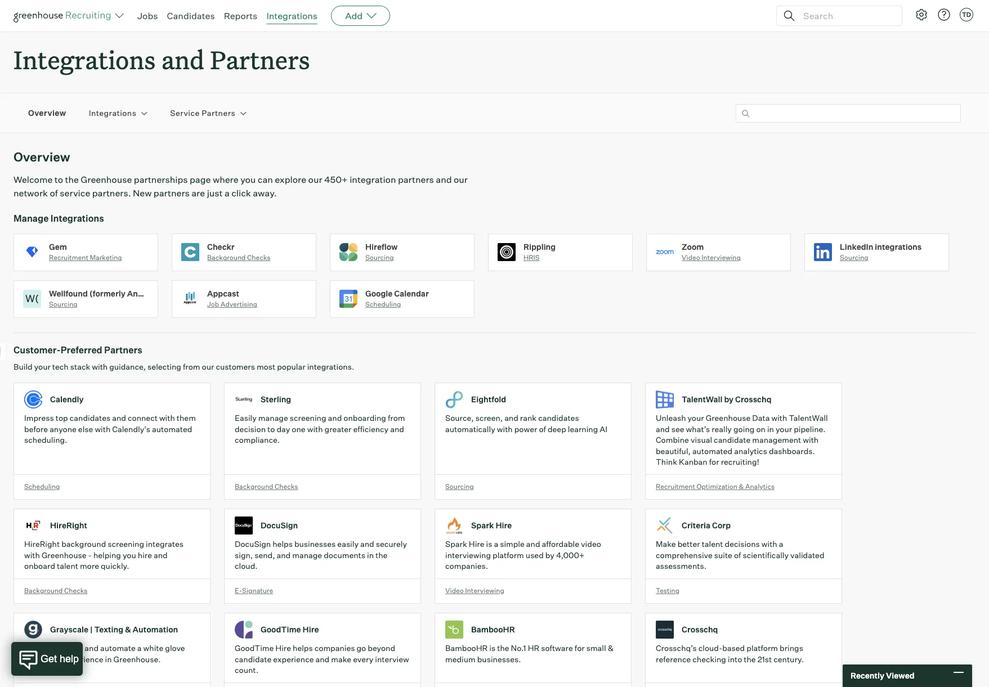 Task type: locate. For each thing, give the bounding box(es) containing it.
more
[[80, 562, 99, 571]]

0 vertical spatial bamboohr
[[472, 626, 515, 635]]

integration
[[350, 174, 396, 185]]

docusign up send,
[[261, 521, 298, 531]]

crosschq
[[736, 395, 772, 405], [682, 626, 719, 635]]

0 horizontal spatial in
[[105, 655, 112, 665]]

& right "texting"
[[125, 626, 131, 635]]

goodtime down signature
[[261, 626, 301, 635]]

candidates down "grayscale"
[[42, 644, 83, 654]]

on
[[757, 425, 766, 434]]

0 horizontal spatial recruitment
[[49, 254, 88, 262]]

your
[[34, 362, 51, 372], [688, 414, 705, 423], [776, 425, 793, 434]]

w(
[[25, 293, 39, 305]]

screening inside hireright background screening integrates with greenhouse - helping you hire and onboard talent more quickly.
[[108, 540, 144, 549]]

goodtime up count.
[[235, 644, 274, 654]]

hire for goodtime hire
[[303, 626, 319, 635]]

businesses
[[295, 540, 336, 549]]

you up "click"
[[241, 174, 256, 185]]

source,
[[446, 414, 474, 423]]

is up businesses.
[[490, 644, 496, 654]]

automated down them
[[152, 425, 192, 434]]

candidates inside source, screen, and rank candidates automatically with power of deep learning ai
[[539, 414, 580, 423]]

Search text field
[[801, 8, 893, 24]]

candidate up count.
[[235, 655, 272, 665]]

1 vertical spatial talentwall
[[790, 414, 829, 423]]

1 vertical spatial bamboohr
[[446, 644, 488, 654]]

into
[[729, 655, 743, 665]]

sourcing down linkedin at the right top of page
[[841, 254, 869, 262]]

hireright up onboard
[[24, 540, 60, 549]]

welcome to the greenhouse partnerships page where you can explore our 450+ integration partners and our network of service partners. new partners are just a click away.
[[14, 174, 468, 199]]

talentwall up what's
[[682, 395, 723, 405]]

background for easily manage screening and onboarding from decision to day one with greater efficiency and compliance.
[[235, 483, 274, 491]]

& left analytics
[[740, 483, 744, 491]]

linkedin
[[841, 242, 874, 252]]

0 horizontal spatial by
[[546, 551, 555, 560]]

with up onboard
[[24, 551, 40, 560]]

candidates up else
[[70, 414, 111, 423]]

0 horizontal spatial experience
[[63, 655, 103, 665]]

checks
[[247, 254, 271, 262], [275, 483, 298, 491], [64, 587, 88, 595]]

rank
[[521, 414, 537, 423]]

talentwall up pipeline.
[[790, 414, 829, 423]]

greenhouse inside unleash your greenhouse data with talentwall and see what's really going on in your pipeline. combine visual candidate management with beautiful, automated analytics dashboards. think kanban for recruiting!
[[706, 414, 751, 423]]

0 vertical spatial you
[[241, 174, 256, 185]]

candidates up "deep"
[[539, 414, 580, 423]]

with inside make better talent decisions with a comprehensive suite of scientifically validated assessments.
[[762, 540, 778, 549]]

1 horizontal spatial our
[[309, 174, 323, 185]]

2 experience from the left
[[273, 655, 314, 665]]

helps down goodtime hire
[[293, 644, 313, 654]]

of inside source, screen, and rank candidates automatically with power of deep learning ai
[[539, 425, 546, 434]]

candidates inside text candidates and automate a white glove candidate experience in greenhouse.
[[42, 644, 83, 654]]

background for hireright background screening integrates with greenhouse - helping you hire and onboard talent more quickly.
[[24, 587, 63, 595]]

and inside "goodtime hire helps companies go beyond candidate experience and make every interview count."
[[316, 655, 330, 665]]

experience
[[63, 655, 103, 665], [273, 655, 314, 665]]

0 horizontal spatial our
[[202, 362, 214, 372]]

your up what's
[[688, 414, 705, 423]]

one
[[292, 425, 306, 434]]

manage up day
[[259, 414, 288, 423]]

with inside hireright background screening integrates with greenhouse - helping you hire and onboard talent more quickly.
[[24, 551, 40, 560]]

0 horizontal spatial automated
[[152, 425, 192, 434]]

1 horizontal spatial candidate
[[235, 655, 272, 665]]

hire up companies
[[303, 626, 319, 635]]

1 vertical spatial hireright
[[24, 540, 60, 549]]

for left small
[[575, 644, 585, 654]]

0 horizontal spatial for
[[575, 644, 585, 654]]

1 vertical spatial from
[[388, 414, 405, 423]]

hire inside "goodtime hire helps companies go beyond candidate experience and make every interview count."
[[276, 644, 291, 654]]

you inside hireright background screening integrates with greenhouse - helping you hire and onboard talent more quickly.
[[123, 551, 136, 560]]

easily manage screening and onboarding from decision to day one with greater efficiency and compliance.
[[235, 414, 405, 445]]

1 vertical spatial your
[[688, 414, 705, 423]]

software
[[542, 644, 573, 654]]

sign,
[[235, 551, 253, 560]]

background down the compliance.
[[235, 483, 274, 491]]

1 horizontal spatial from
[[388, 414, 405, 423]]

1 horizontal spatial talent
[[702, 540, 724, 549]]

customer-preferred partners
[[14, 345, 142, 356]]

of for make better talent decisions with a comprehensive suite of scientifically validated assessments.
[[735, 551, 742, 560]]

talent inside hireright background screening integrates with greenhouse - helping you hire and onboard talent more quickly.
[[57, 562, 78, 571]]

screening inside easily manage screening and onboarding from decision to day one with greater efficiency and compliance.
[[290, 414, 327, 423]]

tech
[[52, 362, 69, 372]]

scheduling
[[366, 300, 401, 309], [24, 483, 60, 491]]

criteria corp
[[682, 521, 731, 531]]

partners down partnerships
[[154, 188, 190, 199]]

overview
[[28, 108, 66, 118], [14, 149, 70, 165]]

0 horizontal spatial talentwall
[[682, 395, 723, 405]]

in right documents
[[367, 551, 374, 560]]

a left simple
[[494, 540, 499, 549]]

experience down |
[[63, 655, 103, 665]]

1 horizontal spatial in
[[367, 551, 374, 560]]

from up efficiency
[[388, 414, 405, 423]]

0 vertical spatial for
[[710, 458, 720, 467]]

management
[[753, 436, 802, 445]]

background checks down the compliance.
[[235, 483, 298, 491]]

0 vertical spatial platform
[[493, 551, 524, 560]]

in down automate
[[105, 655, 112, 665]]

0 vertical spatial spark
[[472, 521, 494, 531]]

0 vertical spatial to
[[55, 174, 63, 185]]

a up scientifically
[[780, 540, 784, 549]]

spark for spark hire
[[472, 521, 494, 531]]

video interviewing
[[446, 587, 505, 595]]

background checks
[[235, 483, 298, 491], [24, 587, 88, 595]]

integrations
[[267, 10, 318, 21], [14, 43, 156, 76], [89, 108, 137, 118], [51, 213, 104, 224]]

0 vertical spatial checks
[[247, 254, 271, 262]]

1 horizontal spatial your
[[688, 414, 705, 423]]

talent left the more
[[57, 562, 78, 571]]

goodtime for goodtime hire
[[261, 626, 301, 635]]

in
[[768, 425, 775, 434], [367, 551, 374, 560], [105, 655, 112, 665]]

1 vertical spatial spark
[[446, 540, 468, 549]]

candidate down really
[[715, 436, 751, 445]]

1 vertical spatial of
[[539, 425, 546, 434]]

0 vertical spatial of
[[50, 188, 58, 199]]

1 vertical spatial screening
[[108, 540, 144, 549]]

the up businesses.
[[498, 644, 510, 654]]

with down screen,
[[497, 425, 513, 434]]

automated inside unleash your greenhouse data with talentwall and see what's really going on in your pipeline. combine visual candidate management with beautiful, automated analytics dashboards. think kanban for recruiting!
[[693, 447, 733, 456]]

your up management
[[776, 425, 793, 434]]

talent)
[[166, 289, 193, 298]]

1 horizontal spatial for
[[710, 458, 720, 467]]

2 horizontal spatial in
[[768, 425, 775, 434]]

you
[[241, 174, 256, 185], [123, 551, 136, 560]]

goodtime for goodtime hire helps companies go beyond candidate experience and make every interview count.
[[235, 644, 274, 654]]

platform down simple
[[493, 551, 524, 560]]

scheduling down scheduling.
[[24, 483, 60, 491]]

with right one
[[307, 425, 323, 434]]

experience inside text candidates and automate a white glove candidate experience in greenhouse.
[[63, 655, 103, 665]]

cloud-
[[699, 644, 723, 654]]

power
[[515, 425, 538, 434]]

hr
[[528, 644, 540, 654]]

sourcing down wellfound
[[49, 300, 78, 309]]

checks down the compliance.
[[275, 483, 298, 491]]

helps up send,
[[273, 540, 293, 549]]

0 horizontal spatial screening
[[108, 540, 144, 549]]

0 horizontal spatial manage
[[259, 414, 288, 423]]

0 horizontal spatial integrations link
[[89, 108, 137, 119]]

selecting
[[148, 362, 181, 372]]

scheduling down google
[[366, 300, 401, 309]]

greenhouse inside hireright background screening integrates with greenhouse - helping you hire and onboard talent more quickly.
[[42, 551, 87, 560]]

background down onboard
[[24, 587, 63, 595]]

2 horizontal spatial of
[[735, 551, 742, 560]]

for right kanban
[[710, 458, 720, 467]]

0 horizontal spatial background checks
[[24, 587, 88, 595]]

2 vertical spatial in
[[105, 655, 112, 665]]

simple
[[500, 540, 525, 549]]

hire
[[138, 551, 152, 560]]

recruiting!
[[722, 458, 760, 467]]

0 horizontal spatial &
[[125, 626, 131, 635]]

preferred
[[61, 345, 102, 356]]

used
[[526, 551, 544, 560]]

of left "deep"
[[539, 425, 546, 434]]

1 horizontal spatial to
[[268, 425, 275, 434]]

spark inside spark hire is a simple and affordable video interviewing platform used by 4,000+ companies.
[[446, 540, 468, 549]]

candidate down text
[[24, 655, 61, 665]]

the right into
[[745, 655, 757, 665]]

greenhouse up partners.
[[81, 174, 132, 185]]

is inside bamboohr is the no.1 hr software for small & medium businesses.
[[490, 644, 496, 654]]

hireright inside hireright background screening integrates with greenhouse - helping you hire and onboard talent more quickly.
[[24, 540, 60, 549]]

0 horizontal spatial you
[[123, 551, 136, 560]]

1 horizontal spatial partners
[[398, 174, 434, 185]]

calendly's
[[112, 425, 150, 434]]

in right on
[[768, 425, 775, 434]]

2 horizontal spatial your
[[776, 425, 793, 434]]

with up scientifically
[[762, 540, 778, 549]]

brings
[[780, 644, 804, 654]]

bamboohr up medium
[[446, 644, 488, 654]]

1 vertical spatial is
[[490, 644, 496, 654]]

1 experience from the left
[[63, 655, 103, 665]]

1 horizontal spatial platform
[[747, 644, 779, 654]]

angellist
[[127, 289, 164, 298]]

1 vertical spatial you
[[123, 551, 136, 560]]

automated down visual
[[693, 447, 733, 456]]

1 horizontal spatial manage
[[293, 551, 322, 560]]

a right just
[[225, 188, 230, 199]]

add button
[[331, 6, 391, 26]]

a
[[225, 188, 230, 199], [494, 540, 499, 549], [780, 540, 784, 549], [137, 644, 142, 654]]

docusign up sign,
[[235, 540, 271, 549]]

partners up guidance, on the bottom of page
[[104, 345, 142, 356]]

greenhouse up really
[[706, 414, 751, 423]]

0 horizontal spatial to
[[55, 174, 63, 185]]

analytics
[[735, 447, 768, 456]]

you left hire
[[123, 551, 136, 560]]

can
[[258, 174, 273, 185]]

candidates
[[70, 414, 111, 423], [539, 414, 580, 423], [42, 644, 83, 654]]

platform up 21st
[[747, 644, 779, 654]]

1 horizontal spatial background checks
[[235, 483, 298, 491]]

customer-
[[14, 345, 61, 356]]

1 horizontal spatial &
[[608, 644, 614, 654]]

crosschq up 'cloud-'
[[682, 626, 719, 635]]

the down securely
[[376, 551, 388, 560]]

background inside checkr background checks
[[207, 254, 246, 262]]

day
[[277, 425, 290, 434]]

eightfold
[[472, 395, 507, 405]]

e-
[[235, 587, 242, 595]]

bamboohr up businesses.
[[472, 626, 515, 635]]

& right small
[[608, 644, 614, 654]]

0 horizontal spatial video
[[446, 587, 464, 595]]

hire inside spark hire is a simple and affordable video interviewing platform used by 4,000+ companies.
[[469, 540, 485, 549]]

text
[[24, 644, 40, 654]]

crosschq's cloud-based platform brings reference checking into the 21st century.
[[656, 644, 805, 665]]

1 vertical spatial background checks
[[24, 587, 88, 595]]

crosschq up the data
[[736, 395, 772, 405]]

0 vertical spatial in
[[768, 425, 775, 434]]

1 horizontal spatial experience
[[273, 655, 314, 665]]

0 vertical spatial partners
[[210, 43, 310, 76]]

screening up one
[[290, 414, 327, 423]]

cloud.
[[235, 562, 258, 571]]

2 vertical spatial checks
[[64, 587, 88, 595]]

talent
[[702, 540, 724, 549], [57, 562, 78, 571]]

0 horizontal spatial platform
[[493, 551, 524, 560]]

talent inside make better talent decisions with a comprehensive suite of scientifically validated assessments.
[[702, 540, 724, 549]]

1 vertical spatial partners
[[154, 188, 190, 199]]

jobs
[[137, 10, 158, 21]]

hire for spark hire is a simple and affordable video interviewing platform used by 4,000+ companies.
[[469, 540, 485, 549]]

1 vertical spatial background
[[235, 483, 274, 491]]

service
[[170, 108, 200, 118]]

with inside source, screen, and rank candidates automatically with power of deep learning ai
[[497, 425, 513, 434]]

hire down goodtime hire
[[276, 644, 291, 654]]

manage
[[259, 414, 288, 423], [293, 551, 322, 560]]

optimization
[[697, 483, 738, 491]]

your for unleash
[[688, 414, 705, 423]]

manage down "businesses"
[[293, 551, 322, 560]]

partners for integrations and partners
[[210, 43, 310, 76]]

of left service
[[50, 188, 58, 199]]

video down zoom
[[682, 254, 701, 262]]

2 vertical spatial your
[[776, 425, 793, 434]]

checks up appcast job advertising
[[247, 254, 271, 262]]

with inside easily manage screening and onboarding from decision to day one with greater efficiency and compliance.
[[307, 425, 323, 434]]

bamboohr for bamboohr
[[472, 626, 515, 635]]

0 vertical spatial greenhouse
[[81, 174, 132, 185]]

and inside unleash your greenhouse data with talentwall and see what's really going on in your pipeline. combine visual candidate management with beautiful, automated analytics dashboards. think kanban for recruiting!
[[656, 425, 670, 434]]

for inside unleash your greenhouse data with talentwall and see what's really going on in your pipeline. combine visual candidate management with beautiful, automated analytics dashboards. think kanban for recruiting!
[[710, 458, 720, 467]]

send,
[[255, 551, 275, 560]]

0 horizontal spatial interviewing
[[466, 587, 505, 595]]

1 vertical spatial greenhouse
[[706, 414, 751, 423]]

the inside the "welcome to the greenhouse partnerships page where you can explore our 450+ integration partners and our network of service partners. new partners are just a click away."
[[65, 174, 79, 185]]

and inside hireright background screening integrates with greenhouse - helping you hire and onboard talent more quickly.
[[154, 551, 168, 560]]

0 vertical spatial background checks
[[235, 483, 298, 491]]

talent up suite
[[702, 540, 724, 549]]

background down the checkr
[[207, 254, 246, 262]]

recruitment down gem
[[49, 254, 88, 262]]

is down spark hire
[[487, 540, 493, 549]]

from right selecting
[[183, 362, 200, 372]]

0 vertical spatial helps
[[273, 540, 293, 549]]

of inside the "welcome to the greenhouse partnerships page where you can explore our 450+ integration partners and our network of service partners. new partners are just a click away."
[[50, 188, 58, 199]]

most
[[257, 362, 276, 372]]

1 horizontal spatial crosschq
[[736, 395, 772, 405]]

of down decisions
[[735, 551, 742, 560]]

bamboohr inside bamboohr is the no.1 hr software for small & medium businesses.
[[446, 644, 488, 654]]

0 horizontal spatial crosschq
[[682, 626, 719, 635]]

make better talent decisions with a comprehensive suite of scientifically validated assessments.
[[656, 540, 825, 571]]

by right used
[[546, 551, 555, 560]]

sourcing inside linkedin integrations sourcing
[[841, 254, 869, 262]]

candidates link
[[167, 10, 215, 21]]

0 vertical spatial hireright
[[50, 521, 87, 531]]

the inside crosschq's cloud-based platform brings reference checking into the 21st century.
[[745, 655, 757, 665]]

the inside bamboohr is the no.1 hr software for small & medium businesses.
[[498, 644, 510, 654]]

hire up interviewing
[[469, 540, 485, 549]]

0 horizontal spatial helps
[[273, 540, 293, 549]]

your down customer-
[[34, 362, 51, 372]]

with down pipeline.
[[804, 436, 819, 445]]

1 horizontal spatial interviewing
[[702, 254, 741, 262]]

1 horizontal spatial recruitment
[[656, 483, 696, 491]]

2 horizontal spatial checks
[[275, 483, 298, 491]]

sourcing down "hireflow"
[[366, 254, 394, 262]]

helps inside "goodtime hire helps companies go beyond candidate experience and make every interview count."
[[293, 644, 313, 654]]

1 vertical spatial recruitment
[[656, 483, 696, 491]]

2 vertical spatial greenhouse
[[42, 551, 87, 560]]

None text field
[[736, 104, 962, 123]]

of inside make better talent decisions with a comprehensive suite of scientifically validated assessments.
[[735, 551, 742, 560]]

for
[[710, 458, 720, 467], [575, 644, 585, 654]]

1 horizontal spatial scheduling
[[366, 300, 401, 309]]

a inside make better talent decisions with a comprehensive suite of scientifically validated assessments.
[[780, 540, 784, 549]]

goodtime inside "goodtime hire helps companies go beyond candidate experience and make every interview count."
[[235, 644, 274, 654]]

greenhouse recruiting image
[[14, 9, 115, 23]]

2 vertical spatial background
[[24, 587, 63, 595]]

video down companies.
[[446, 587, 464, 595]]

make
[[656, 540, 677, 549]]

manage inside docusign helps businesses easily and securely sign, send, and manage documents in the cloud.
[[293, 551, 322, 560]]

for inside bamboohr is the no.1 hr software for small & medium businesses.
[[575, 644, 585, 654]]

greenhouse down background
[[42, 551, 87, 560]]

screening for hire
[[108, 540, 144, 549]]

to
[[55, 174, 63, 185], [268, 425, 275, 434]]

2 vertical spatial partners
[[104, 345, 142, 356]]

partners right service at left top
[[202, 108, 236, 118]]

interviewing down companies.
[[466, 587, 505, 595]]

1 vertical spatial video
[[446, 587, 464, 595]]

1 horizontal spatial of
[[539, 425, 546, 434]]

screening up helping
[[108, 540, 144, 549]]

partners right integration
[[398, 174, 434, 185]]

experience down goodtime hire
[[273, 655, 314, 665]]

0 horizontal spatial of
[[50, 188, 58, 199]]

checking
[[693, 655, 727, 665]]

in inside docusign helps businesses easily and securely sign, send, and manage documents in the cloud.
[[367, 551, 374, 560]]

hireflow
[[366, 242, 398, 252]]

really
[[712, 425, 732, 434]]

reports link
[[224, 10, 258, 21]]

partners down reports
[[210, 43, 310, 76]]

with right the data
[[772, 414, 788, 423]]

checkr
[[207, 242, 235, 252]]

interviewing down zoom
[[702, 254, 741, 262]]

0 vertical spatial interviewing
[[702, 254, 741, 262]]

1 vertical spatial integrations link
[[89, 108, 137, 119]]

& inside bamboohr is the no.1 hr software for small & medium businesses.
[[608, 644, 614, 654]]

businesses.
[[478, 655, 521, 665]]

0 vertical spatial goodtime
[[261, 626, 301, 635]]

1 horizontal spatial video
[[682, 254, 701, 262]]

docusign inside docusign helps businesses easily and securely sign, send, and manage documents in the cloud.
[[235, 540, 271, 549]]

0 horizontal spatial spark
[[446, 540, 468, 549]]

hire up simple
[[496, 521, 512, 531]]

1 vertical spatial for
[[575, 644, 585, 654]]

the up service
[[65, 174, 79, 185]]

to left day
[[268, 425, 275, 434]]

just
[[207, 188, 223, 199]]

0 horizontal spatial talent
[[57, 562, 78, 571]]

and inside impress top candidates and connect with them before anyone else with calendly's automated scheduling.
[[112, 414, 126, 423]]

1 vertical spatial goodtime
[[235, 644, 274, 654]]

efficiency
[[354, 425, 389, 434]]

0 vertical spatial recruitment
[[49, 254, 88, 262]]

texting
[[94, 626, 123, 635]]

hireright up background
[[50, 521, 87, 531]]

1 vertical spatial by
[[546, 551, 555, 560]]

configure image
[[916, 8, 929, 21]]

a up greenhouse.
[[137, 644, 142, 654]]



Task type: vqa. For each thing, say whether or not it's contained in the screenshot.


Task type: describe. For each thing, give the bounding box(es) containing it.
from inside easily manage screening and onboarding from decision to day one with greater efficiency and compliance.
[[388, 414, 405, 423]]

4,000+
[[557, 551, 585, 560]]

jobs link
[[137, 10, 158, 21]]

century.
[[774, 655, 805, 665]]

experience inside "goodtime hire helps companies go beyond candidate experience and make every interview count."
[[273, 655, 314, 665]]

automated inside impress top candidates and connect with them before anyone else with calendly's automated scheduling.
[[152, 425, 192, 434]]

recently viewed
[[851, 672, 915, 681]]

wellfound (formerly angellist talent) sourcing
[[49, 289, 193, 309]]

build
[[14, 362, 32, 372]]

td
[[963, 11, 972, 19]]

scientifically
[[743, 551, 789, 560]]

rippling hris
[[524, 242, 556, 262]]

by inside spark hire is a simple and affordable video interviewing platform used by 4,000+ companies.
[[546, 551, 555, 560]]

them
[[177, 414, 196, 423]]

zoom
[[682, 242, 705, 252]]

to inside the "welcome to the greenhouse partnerships page where you can explore our 450+ integration partners and our network of service partners. new partners are just a click away."
[[55, 174, 63, 185]]

recruitment optimization & analytics
[[656, 483, 775, 491]]

learning
[[568, 425, 599, 434]]

checks inside checkr background checks
[[247, 254, 271, 262]]

corp
[[713, 521, 731, 531]]

manage integrations
[[14, 213, 104, 224]]

and inside source, screen, and rank candidates automatically with power of deep learning ai
[[505, 414, 519, 423]]

going
[[734, 425, 755, 434]]

manage
[[14, 213, 49, 224]]

hire for goodtime hire helps companies go beyond candidate experience and make every interview count.
[[276, 644, 291, 654]]

hireflow sourcing
[[366, 242, 398, 262]]

white
[[143, 644, 164, 654]]

with right else
[[95, 425, 111, 434]]

1 vertical spatial interviewing
[[466, 587, 505, 595]]

you inside the "welcome to the greenhouse partnerships page where you can explore our 450+ integration partners and our network of service partners. new partners are just a click away."
[[241, 174, 256, 185]]

impress top candidates and connect with them before anyone else with calendly's automated scheduling.
[[24, 414, 196, 445]]

zoom video interviewing
[[682, 242, 741, 262]]

sourcing inside "hireflow sourcing"
[[366, 254, 394, 262]]

stack
[[70, 362, 90, 372]]

explore
[[275, 174, 307, 185]]

platform inside spark hire is a simple and affordable video interviewing platform used by 4,000+ companies.
[[493, 551, 524, 560]]

partners.
[[92, 188, 131, 199]]

sourcing up spark hire
[[446, 483, 474, 491]]

small
[[587, 644, 607, 654]]

1 vertical spatial &
[[125, 626, 131, 635]]

greenhouse inside the "welcome to the greenhouse partnerships page where you can explore our 450+ integration partners and our network of service partners. new partners are just a click away."
[[81, 174, 132, 185]]

2 horizontal spatial our
[[454, 174, 468, 185]]

and inside text candidates and automate a white glove candidate experience in greenhouse.
[[85, 644, 99, 654]]

a inside the "welcome to the greenhouse partnerships page where you can explore our 450+ integration partners and our network of service partners. new partners are just a click away."
[[225, 188, 230, 199]]

onboarding
[[344, 414, 386, 423]]

partners for customer-preferred partners
[[104, 345, 142, 356]]

0 vertical spatial partners
[[398, 174, 434, 185]]

medium
[[446, 655, 476, 665]]

bamboohr for bamboohr is the no.1 hr software for small & medium businesses.
[[446, 644, 488, 654]]

scheduling.
[[24, 436, 67, 445]]

your for build
[[34, 362, 51, 372]]

docusign helps businesses easily and securely sign, send, and manage documents in the cloud.
[[235, 540, 407, 571]]

overview link
[[28, 108, 66, 119]]

2 horizontal spatial &
[[740, 483, 744, 491]]

google calendar scheduling
[[366, 289, 429, 309]]

0 vertical spatial overview
[[28, 108, 66, 118]]

rippling
[[524, 242, 556, 252]]

platform inside crosschq's cloud-based platform brings reference checking into the 21st century.
[[747, 644, 779, 654]]

hireright background screening integrates with greenhouse - helping you hire and onboard talent more quickly.
[[24, 540, 184, 571]]

companies.
[[446, 562, 489, 571]]

away.
[[253, 188, 277, 199]]

recruitment inside the gem recruitment marketing
[[49, 254, 88, 262]]

background checks for easily manage screening and onboarding from decision to day one with greater efficiency and compliance.
[[235, 483, 298, 491]]

is inside spark hire is a simple and affordable video interviewing platform used by 4,000+ companies.
[[487, 540, 493, 549]]

wellfound
[[49, 289, 88, 298]]

text candidates and automate a white glove candidate experience in greenhouse.
[[24, 644, 185, 665]]

checks for easily manage screening and onboarding from decision to day one with greater efficiency and compliance.
[[275, 483, 298, 491]]

integrations for bottom integrations link
[[89, 108, 137, 118]]

sourcing inside wellfound (formerly angellist talent) sourcing
[[49, 300, 78, 309]]

impress
[[24, 414, 54, 423]]

grayscale
[[50, 626, 88, 635]]

calendar
[[395, 289, 429, 298]]

candidate inside text candidates and automate a white glove candidate experience in greenhouse.
[[24, 655, 61, 665]]

and inside spark hire is a simple and affordable video interviewing platform used by 4,000+ companies.
[[527, 540, 541, 549]]

a inside text candidates and automate a white glove candidate experience in greenhouse.
[[137, 644, 142, 654]]

0 horizontal spatial from
[[183, 362, 200, 372]]

gem
[[49, 242, 67, 252]]

helps inside docusign helps businesses easily and securely sign, send, and manage documents in the cloud.
[[273, 540, 293, 549]]

onboard
[[24, 562, 55, 571]]

easily
[[235, 414, 257, 423]]

in inside unleash your greenhouse data with talentwall and see what's really going on in your pipeline. combine visual candidate management with beautiful, automated analytics dashboards. think kanban for recruiting!
[[768, 425, 775, 434]]

docusign for docusign
[[261, 521, 298, 531]]

suite
[[715, 551, 733, 560]]

before
[[24, 425, 48, 434]]

450+
[[325, 174, 348, 185]]

analytics
[[746, 483, 775, 491]]

spark hire is a simple and affordable video interviewing platform used by 4,000+ companies.
[[446, 540, 602, 571]]

0 vertical spatial talentwall
[[682, 395, 723, 405]]

screening for one
[[290, 414, 327, 423]]

|
[[90, 626, 93, 635]]

checkr background checks
[[207, 242, 271, 262]]

glove
[[165, 644, 185, 654]]

manage inside easily manage screening and onboarding from decision to day one with greater efficiency and compliance.
[[259, 414, 288, 423]]

google
[[366, 289, 393, 298]]

0 horizontal spatial partners
[[154, 188, 190, 199]]

1 vertical spatial overview
[[14, 149, 70, 165]]

background checks for hireright background screening integrates with greenhouse - helping you hire and onboard talent more quickly.
[[24, 587, 88, 595]]

talentwall inside unleash your greenhouse data with talentwall and see what's really going on in your pipeline. combine visual candidate management with beautiful, automated analytics dashboards. think kanban for recruiting!
[[790, 414, 829, 423]]

affordable
[[542, 540, 580, 549]]

validated
[[791, 551, 825, 560]]

assessments.
[[656, 562, 707, 571]]

hireright for hireright
[[50, 521, 87, 531]]

interviewing inside zoom video interviewing
[[702, 254, 741, 262]]

of for source, screen, and rank candidates automatically with power of deep learning ai
[[539, 425, 546, 434]]

candidate inside "goodtime hire helps companies go beyond candidate experience and make every interview count."
[[235, 655, 272, 665]]

hireright for hireright background screening integrates with greenhouse - helping you hire and onboard talent more quickly.
[[24, 540, 60, 549]]

integrations for integrations and partners
[[14, 43, 156, 76]]

and inside the "welcome to the greenhouse partnerships page where you can explore our 450+ integration partners and our network of service partners. new partners are just a click away."
[[436, 174, 452, 185]]

1 horizontal spatial integrations link
[[267, 10, 318, 21]]

checks for hireright background screening integrates with greenhouse - helping you hire and onboard talent more quickly.
[[64, 587, 88, 595]]

candidates inside impress top candidates and connect with them before anyone else with calendly's automated scheduling.
[[70, 414, 111, 423]]

a inside spark hire is a simple and affordable video interviewing platform used by 4,000+ companies.
[[494, 540, 499, 549]]

in inside text candidates and automate a white glove candidate experience in greenhouse.
[[105, 655, 112, 665]]

advertising
[[221, 300, 257, 309]]

0 vertical spatial crosschq
[[736, 395, 772, 405]]

scheduling inside the google calendar scheduling
[[366, 300, 401, 309]]

0 vertical spatial by
[[725, 395, 734, 405]]

customers
[[216, 362, 255, 372]]

every
[[353, 655, 374, 665]]

automation
[[133, 626, 178, 635]]

testing
[[656, 587, 680, 595]]

talentwall by crosschq
[[682, 395, 772, 405]]

the inside docusign helps businesses easily and securely sign, send, and manage documents in the cloud.
[[376, 551, 388, 560]]

grayscale | texting & automation
[[50, 626, 178, 635]]

docusign for docusign helps businesses easily and securely sign, send, and manage documents in the cloud.
[[235, 540, 271, 549]]

pipeline.
[[795, 425, 826, 434]]

integrations for the right integrations link
[[267, 10, 318, 21]]

decisions
[[725, 540, 761, 549]]

(formerly
[[89, 289, 126, 298]]

with left them
[[159, 414, 175, 423]]

td button
[[958, 6, 976, 24]]

combine
[[656, 436, 690, 445]]

1 vertical spatial partners
[[202, 108, 236, 118]]

kanban
[[680, 458, 708, 467]]

spark for spark hire is a simple and affordable video interviewing platform used by 4,000+ companies.
[[446, 540, 468, 549]]

hire for spark hire
[[496, 521, 512, 531]]

with right stack
[[92, 362, 108, 372]]

are
[[192, 188, 205, 199]]

click
[[232, 188, 251, 199]]

1 vertical spatial scheduling
[[24, 483, 60, 491]]

automate
[[100, 644, 136, 654]]

quickly.
[[101, 562, 129, 571]]

companies
[[315, 644, 355, 654]]

else
[[78, 425, 93, 434]]

appcast
[[207, 289, 239, 298]]

beyond
[[368, 644, 396, 654]]

unleash your greenhouse data with talentwall and see what's really going on in your pipeline. combine visual candidate management with beautiful, automated analytics dashboards. think kanban for recruiting!
[[656, 414, 829, 467]]

video inside zoom video interviewing
[[682, 254, 701, 262]]

new
[[133, 188, 152, 199]]

service partners link
[[170, 108, 236, 119]]

popular
[[277, 362, 306, 372]]

to inside easily manage screening and onboarding from decision to day one with greater efficiency and compliance.
[[268, 425, 275, 434]]

candidate inside unleash your greenhouse data with talentwall and see what's really going on in your pipeline. combine visual candidate management with beautiful, automated analytics dashboards. think kanban for recruiting!
[[715, 436, 751, 445]]

marketing
[[90, 254, 122, 262]]



